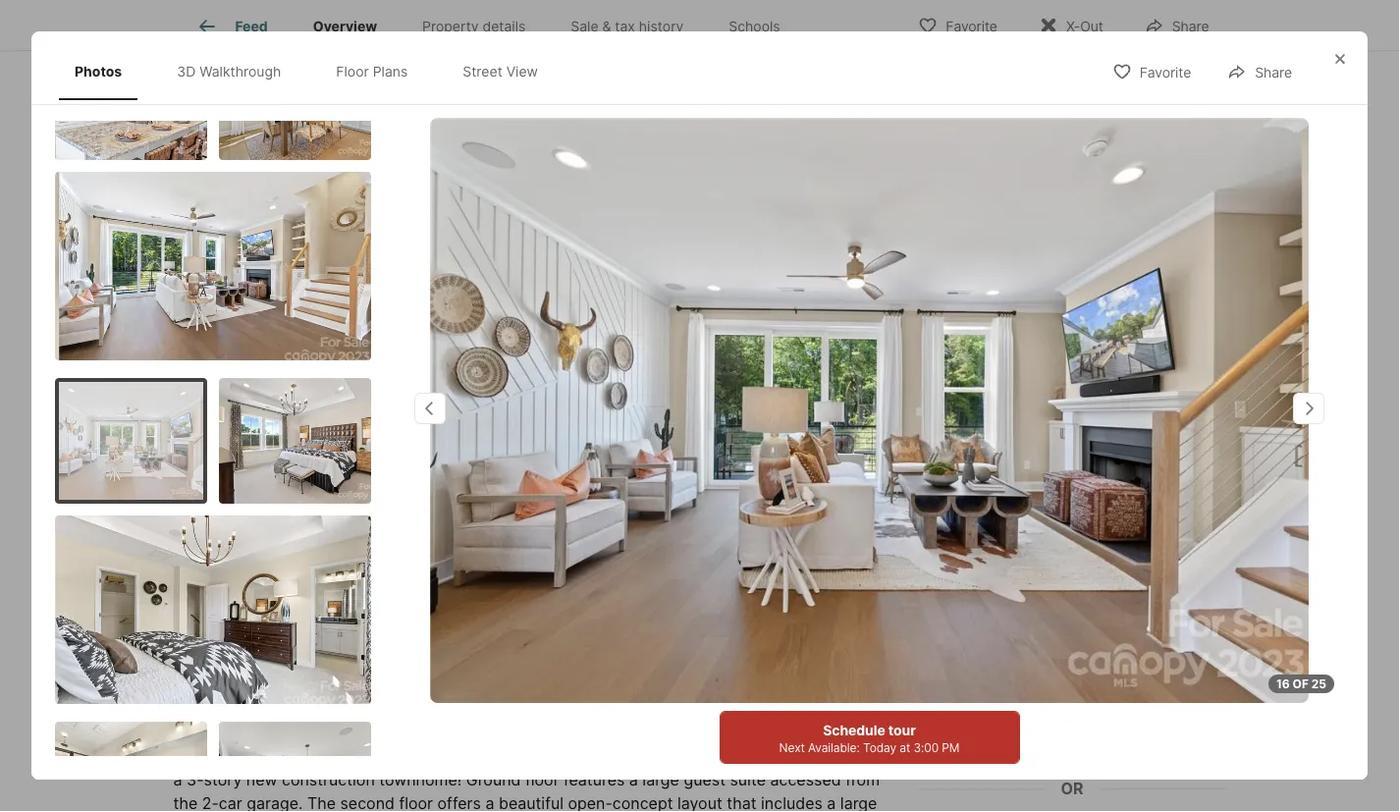Task type: locate. For each thing, give the bounding box(es) containing it.
1 horizontal spatial plans
[[447, 410, 483, 426]]

sale & tax history tab
[[548, 3, 707, 50]]

tour up tuesday
[[955, 477, 1001, 505]]

1 horizontal spatial floor plans
[[410, 410, 483, 426]]

tab list containing photos
[[55, 43, 574, 100]]

2
[[1161, 538, 1179, 572]]

0 horizontal spatial oaks
[[294, 516, 333, 535]]

view
[[507, 63, 538, 80], [596, 410, 629, 426]]

schedule tour next available: today at 3:00 pm
[[780, 722, 960, 755]]

1 horizontal spatial schedule
[[1019, 702, 1091, 722]]

1 horizontal spatial this
[[1006, 477, 1048, 505]]

floor plans inside button
[[410, 410, 483, 426]]

nov down 1
[[1060, 575, 1085, 589]]

is
[[874, 746, 886, 766]]

x-out button
[[1022, 4, 1121, 45]]

walkthrough inside tab
[[200, 63, 281, 80]]

0 horizontal spatial favorite button
[[902, 4, 1015, 45]]

layout
[[678, 793, 723, 811]]

3d for 3d walkthrough "button"
[[233, 410, 252, 426]]

0 horizontal spatial nov
[[1060, 575, 1085, 589]]

0 horizontal spatial view
[[507, 63, 538, 80]]

tab list containing feed
[[173, 0, 819, 50]]

tour inside tour via video chat "option"
[[1102, 639, 1127, 654]]

3d inside "button"
[[233, 410, 252, 426]]

floor down townhome!
[[399, 793, 433, 811]]

tour via video chat
[[1102, 639, 1208, 654]]

floor
[[525, 770, 560, 789], [399, 793, 433, 811]]

est.
[[173, 593, 198, 610]]

0 vertical spatial street
[[463, 63, 503, 80]]

the down construction
[[307, 793, 336, 811]]

beautiful
[[499, 793, 564, 811]]

photos
[[1147, 410, 1194, 426]]

favorite for x-out
[[946, 17, 998, 34]]

schedule inside 'schedule tour next available: today at 3:00 pm'
[[823, 722, 886, 739]]

0 horizontal spatial at
[[751, 746, 766, 766]]

, left nc
[[433, 516, 438, 535]]

3.5
[[526, 561, 561, 588]]

oct
[[963, 575, 988, 589]]

tuesday
[[948, 521, 1002, 536]]

,
[[356, 516, 360, 535], [433, 516, 438, 535]]

floor
[[336, 63, 369, 80], [410, 410, 444, 426]]

thursday 2 nov
[[1138, 521, 1201, 589]]

tuesday 31 oct
[[948, 521, 1002, 589]]

0 vertical spatial favorite
[[946, 17, 998, 34]]

oaks left ln
[[294, 516, 333, 535]]

oaks up from
[[832, 746, 869, 766]]

approved
[[330, 593, 394, 610]]

1 vertical spatial the
[[307, 793, 336, 811]]

history
[[639, 18, 684, 35]]

at left 3:00
[[900, 741, 911, 755]]

dialog
[[31, 31, 1368, 811]]

share button
[[1128, 4, 1226, 45], [1211, 51, 1309, 92]]

tab list for share
[[55, 43, 574, 100]]

at up suite
[[751, 746, 766, 766]]

0 horizontal spatial floor plans
[[336, 63, 408, 80]]

0 vertical spatial 3d
[[177, 63, 196, 80]]

1 tour from the left
[[960, 639, 986, 654]]

1 vertical spatial street view
[[552, 410, 629, 426]]

the up features
[[567, 746, 595, 766]]

tour
[[960, 639, 986, 654], [1102, 639, 1127, 654]]

None button
[[931, 510, 1020, 602], [1028, 511, 1117, 601], [1125, 511, 1215, 601], [931, 510, 1020, 602], [1028, 511, 1117, 601], [1125, 511, 1215, 601]]

photos
[[436, 746, 500, 766]]

at inside mls # 4064036 representative photos added. the breckenridge ii plan at hudson oaks is a 3-story new construction townhome! ground floor features a large guest suite accessed from the 2-car garage. the second floor offers a beautiful open-concept layout that includes a lar
[[751, 746, 766, 766]]

walkthrough for 3d walkthrough "button"
[[255, 410, 341, 426]]

nov down 2
[[1157, 575, 1183, 589]]

the
[[173, 793, 198, 811]]

0 horizontal spatial floor
[[336, 63, 369, 80]]

tab list
[[173, 0, 819, 50], [55, 43, 574, 100]]

tour for schedule tour
[[1094, 702, 1126, 722]]

0 vertical spatial street view
[[463, 63, 538, 80]]

favorite
[[946, 17, 998, 34], [1140, 64, 1192, 81]]

0 horizontal spatial street
[[463, 63, 503, 80]]

3d walkthrough
[[177, 63, 281, 80], [233, 410, 341, 426]]

1 horizontal spatial street view
[[552, 410, 629, 426]]

walkthrough
[[200, 63, 281, 80], [255, 410, 341, 426]]

3-
[[187, 770, 204, 789]]

1 vertical spatial view
[[596, 410, 629, 426]]

$3,815
[[201, 593, 245, 610]]

schedule up anytime
[[1019, 702, 1091, 722]]

nov inside thursday 2 nov
[[1157, 575, 1183, 589]]

&
[[603, 18, 611, 35]]

tab list for x-out
[[173, 0, 819, 50]]

0 horizontal spatial 3d
[[177, 63, 196, 80]]

a
[[173, 770, 182, 789], [629, 770, 638, 789], [486, 793, 495, 811], [827, 793, 836, 811]]

3d walkthrough inside "button"
[[233, 410, 341, 426]]

tour left via
[[1102, 639, 1127, 654]]

schools tab
[[707, 3, 803, 50]]

pm
[[942, 741, 960, 755]]

home up representative
[[294, 684, 356, 712]]

1 vertical spatial floor
[[410, 410, 444, 426]]

home up wednesday
[[1053, 477, 1116, 505]]

4 beds
[[441, 561, 478, 611]]

1 horizontal spatial tour
[[1102, 639, 1127, 654]]

a left 3-
[[173, 770, 182, 789]]

0 horizontal spatial street view
[[463, 63, 538, 80]]

it's
[[919, 745, 935, 759]]

1 horizontal spatial 3d
[[233, 410, 252, 426]]

tour inside tour in person option
[[960, 639, 986, 654]]

1 vertical spatial 3d walkthrough
[[233, 410, 341, 426]]

that
[[727, 793, 757, 811]]

go tour this home
[[919, 477, 1116, 505]]

2 nov from the left
[[1157, 575, 1183, 589]]

tour for tour in person
[[960, 639, 986, 654]]

0 horizontal spatial tour
[[889, 722, 916, 739]]

0 vertical spatial this
[[1006, 477, 1048, 505]]

2 tour from the left
[[1102, 639, 1127, 654]]

0 vertical spatial plans
[[373, 63, 408, 80]]

features
[[564, 770, 625, 789]]

3d
[[177, 63, 196, 80], [233, 410, 252, 426]]

1 horizontal spatial tour
[[955, 477, 1001, 505]]

nc
[[442, 516, 465, 535]]

tour down tour via video chat "option"
[[1094, 702, 1126, 722]]

tour up the today
[[889, 722, 916, 739]]

3d left new
[[177, 63, 196, 80]]

tour in person
[[960, 639, 1043, 654]]

oaks
[[294, 516, 333, 535], [832, 746, 869, 766]]

tour for schedule tour next available: today at 3:00 pm
[[889, 722, 916, 739]]

this up 4064036 on the bottom left of the page
[[247, 684, 289, 712]]

accessed
[[771, 770, 841, 789]]

nov for 1
[[1060, 575, 1085, 589]]

1 horizontal spatial nov
[[1157, 575, 1183, 589]]

nov inside wednesday 1 nov
[[1060, 575, 1085, 589]]

0 horizontal spatial plans
[[373, 63, 408, 80]]

street inside tab
[[463, 63, 503, 80]]

nov
[[1060, 575, 1085, 589], [1157, 575, 1183, 589]]

1 horizontal spatial street
[[552, 410, 593, 426]]

1 vertical spatial share
[[1256, 64, 1293, 81]]

garage.
[[247, 793, 303, 811]]

0 vertical spatial view
[[507, 63, 538, 80]]

street view button
[[508, 399, 646, 438]]

a up concept
[[629, 770, 638, 789]]

0 vertical spatial home
[[1053, 477, 1116, 505]]

#
[[211, 746, 221, 766]]

0 horizontal spatial favorite
[[946, 17, 998, 34]]

offers
[[438, 793, 481, 811]]

24
[[1127, 410, 1144, 426]]

schedule up available:
[[823, 722, 886, 739]]

suite
[[730, 770, 766, 789]]

1 vertical spatial walkthrough
[[255, 410, 341, 426]]

get
[[274, 593, 298, 610]]

favorite inside dialog
[[1140, 64, 1192, 81]]

1 vertical spatial this
[[247, 684, 289, 712]]

0 vertical spatial floor
[[336, 63, 369, 80]]

, left 'charlotte'
[[356, 516, 360, 535]]

new
[[246, 770, 278, 789]]

about this home
[[173, 684, 356, 712]]

1 horizontal spatial favorite button
[[1096, 51, 1208, 92]]

tour inside 'schedule tour next available: today at 3:00 pm'
[[889, 722, 916, 739]]

floor down added.
[[525, 770, 560, 789]]

1 vertical spatial floor
[[399, 793, 433, 811]]

1 horizontal spatial favorite
[[1140, 64, 1192, 81]]

walkthrough inside "button"
[[255, 410, 341, 426]]

floor plans button
[[366, 399, 500, 438]]

1 vertical spatial 3d
[[233, 410, 252, 426]]

1 horizontal spatial ,
[[433, 516, 438, 535]]

3d inside tab
[[177, 63, 196, 80]]

ln
[[337, 516, 356, 535]]

from
[[846, 770, 880, 789]]

0 vertical spatial favorite button
[[902, 4, 1015, 45]]

3d up sale
[[233, 410, 252, 426]]

0 horizontal spatial schedule
[[823, 722, 886, 739]]

1 horizontal spatial view
[[596, 410, 629, 426]]

get pre-approved link
[[274, 593, 394, 610]]

walkthrough up active
[[255, 410, 341, 426]]

0 vertical spatial floor plans
[[336, 63, 408, 80]]

street view tab
[[447, 47, 554, 96]]

street inside button
[[552, 410, 593, 426]]

schedule for schedule tour next available: today at 3:00 pm
[[823, 722, 886, 739]]

0 vertical spatial oaks
[[294, 516, 333, 535]]

1 horizontal spatial at
[[900, 741, 911, 755]]

0 horizontal spatial this
[[247, 684, 289, 712]]

3d walkthrough up active
[[233, 410, 341, 426]]

1 vertical spatial favorite button
[[1096, 51, 1208, 92]]

0 horizontal spatial home
[[294, 684, 356, 712]]

1 vertical spatial street
[[552, 410, 593, 426]]

1 vertical spatial favorite
[[1140, 64, 1192, 81]]

1 horizontal spatial oaks
[[832, 746, 869, 766]]

0 vertical spatial 3d walkthrough
[[177, 63, 281, 80]]

0 horizontal spatial floor
[[399, 793, 433, 811]]

1 horizontal spatial floor
[[410, 410, 444, 426]]

1 vertical spatial floor plans
[[410, 410, 483, 426]]

pre-
[[302, 593, 330, 610]]

photos
[[75, 63, 122, 80]]

sale
[[222, 479, 256, 496]]

ft
[[643, 591, 658, 611]]

3d walkthrough inside tab
[[177, 63, 281, 80]]

street view
[[463, 63, 538, 80], [552, 410, 629, 426]]

video
[[1150, 639, 1180, 654]]

0 vertical spatial share
[[1173, 17, 1210, 34]]

wednesday
[[1036, 521, 1109, 536]]

1 vertical spatial plans
[[447, 410, 483, 426]]

1 vertical spatial oaks
[[832, 746, 869, 766]]

a down ground
[[486, 793, 495, 811]]

tour left in
[[960, 639, 986, 654]]

image image
[[55, 34, 207, 160], [219, 34, 371, 160], [55, 171, 371, 360], [219, 378, 371, 503], [59, 382, 203, 499], [55, 515, 371, 704]]

this up wednesday
[[1006, 477, 1048, 505]]

walkthrough down feed link at top
[[200, 63, 281, 80]]

3d walkthrough down feed link at top
[[177, 63, 281, 80]]

0 vertical spatial the
[[567, 746, 595, 766]]

tour inside button
[[1094, 702, 1126, 722]]

0 vertical spatial walkthrough
[[200, 63, 281, 80]]

6024 towering oaks ln, charlotte, nc 28205 image
[[173, 48, 911, 454], [919, 48, 1226, 247], [919, 255, 1226, 454]]

anytime
[[1007, 745, 1051, 759]]

1 vertical spatial share button
[[1211, 51, 1309, 92]]

1 nov from the left
[[1060, 575, 1085, 589]]

details
[[483, 18, 526, 35]]

this
[[1006, 477, 1048, 505], [247, 684, 289, 712]]

0 horizontal spatial tour
[[960, 639, 986, 654]]

1 vertical spatial home
[[294, 684, 356, 712]]

0 vertical spatial share button
[[1128, 4, 1226, 45]]

0 horizontal spatial ,
[[356, 516, 360, 535]]

list box
[[919, 622, 1226, 673]]

24 photos
[[1127, 410, 1194, 426]]

0 vertical spatial floor
[[525, 770, 560, 789]]

home
[[1053, 477, 1116, 505], [294, 684, 356, 712]]

3d walkthrough tab
[[161, 47, 297, 96]]

floor plans
[[336, 63, 408, 80], [410, 410, 483, 426]]

2 horizontal spatial tour
[[1094, 702, 1126, 722]]

plans inside floor plans tab
[[373, 63, 408, 80]]

schedule inside button
[[1019, 702, 1091, 722]]



Task type: describe. For each thing, give the bounding box(es) containing it.
active link
[[270, 479, 319, 496]]

second
[[340, 793, 395, 811]]

31
[[959, 538, 992, 572]]

sale
[[571, 18, 599, 35]]

schedule tour button
[[919, 689, 1226, 736]]

tour for tour via video chat
[[1102, 639, 1127, 654]]

0 horizontal spatial share
[[1173, 17, 1210, 34]]

at inside 'schedule tour next available: today at 3:00 pm'
[[900, 741, 911, 755]]

0 horizontal spatial the
[[307, 793, 336, 811]]

1 horizontal spatial the
[[567, 746, 595, 766]]

floor plans inside tab
[[336, 63, 408, 80]]

street view inside tab
[[463, 63, 538, 80]]

charlotte
[[364, 516, 433, 535]]

2 , from the left
[[433, 516, 438, 535]]

active
[[270, 479, 319, 496]]

representative
[[299, 746, 431, 766]]

beds
[[441, 591, 478, 611]]

plan
[[715, 746, 747, 766]]

walkthrough for tab list containing photos
[[200, 63, 281, 80]]

overview tab
[[290, 3, 400, 50]]

baths
[[526, 591, 568, 611]]

map entry image
[[758, 477, 888, 608]]

chat
[[1184, 639, 1208, 654]]

favorite for share
[[1140, 64, 1192, 81]]

6024 towering oaks ln image
[[431, 118, 1309, 703]]

via
[[1130, 639, 1146, 654]]

3.5 baths
[[526, 561, 568, 611]]

about
[[173, 684, 241, 712]]

view inside button
[[596, 410, 629, 426]]

4
[[441, 561, 456, 588]]

list box containing tour in person
[[919, 622, 1226, 673]]

go
[[919, 477, 950, 505]]

oaks inside mls # 4064036 representative photos added. the breckenridge ii plan at hudson oaks is a 3-story new construction townhome! ground floor features a large guest suite accessed from the 2-car garage. the second floor offers a beautiful open-concept layout that includes a lar
[[832, 746, 869, 766]]

for sale - active
[[191, 479, 319, 496]]

6024
[[173, 516, 215, 535]]

car
[[219, 793, 242, 811]]

1
[[1066, 538, 1080, 572]]

2-
[[202, 793, 219, 811]]

1 horizontal spatial share
[[1256, 64, 1293, 81]]

schools
[[729, 18, 781, 35]]

added.
[[505, 746, 562, 766]]

favorite button for share
[[1096, 51, 1208, 92]]

construction
[[228, 70, 324, 84]]

16 of 25
[[1277, 677, 1327, 692]]

25
[[1312, 677, 1327, 692]]

out
[[1081, 17, 1104, 34]]

28205
[[470, 516, 518, 535]]

3d for tab list containing photos
[[177, 63, 196, 80]]

x-
[[1067, 17, 1081, 34]]

person
[[1002, 639, 1043, 654]]

tour via video chat option
[[1062, 622, 1226, 673]]

view inside tab
[[507, 63, 538, 80]]

hudson
[[770, 746, 827, 766]]

next image
[[1203, 540, 1234, 572]]

towering
[[219, 516, 290, 535]]

-
[[260, 479, 266, 496]]

3:00
[[914, 741, 939, 755]]

$554,352
[[173, 561, 282, 588]]

16
[[1277, 677, 1290, 692]]

$554,352 est. $3,815 /mo get pre-approved
[[173, 561, 394, 610]]

dialog containing photos
[[31, 31, 1368, 811]]

schedule for schedule tour
[[1019, 702, 1091, 722]]

story
[[204, 770, 242, 789]]

6024 towering oaks ln , charlotte , nc 28205
[[173, 516, 518, 535]]

mls # 4064036 representative photos added. the breckenridge ii plan at hudson oaks is a 3-story new construction townhome! ground floor features a large guest suite accessed from the 2-car garage. the second floor offers a beautiful open-concept layout that includes a lar
[[173, 746, 886, 811]]

floor inside button
[[410, 410, 444, 426]]

townhome!
[[379, 770, 462, 789]]

/mo
[[245, 593, 270, 610]]

mls
[[173, 746, 206, 766]]

thursday
[[1138, 521, 1201, 536]]

property details tab
[[400, 3, 548, 50]]

favorite button for x-out
[[902, 4, 1015, 45]]

next
[[780, 741, 805, 755]]

1 , from the left
[[356, 516, 360, 535]]

today
[[863, 741, 897, 755]]

photos tab
[[59, 47, 138, 96]]

new
[[197, 70, 225, 84]]

sale & tax history
[[571, 18, 684, 35]]

3d walkthrough button
[[189, 399, 358, 438]]

tour for go tour this home
[[955, 477, 1001, 505]]

property details
[[422, 18, 526, 35]]

new construction
[[197, 70, 324, 84]]

concept
[[613, 793, 673, 811]]

for
[[191, 479, 218, 496]]

open-
[[568, 793, 613, 811]]

guest
[[684, 770, 726, 789]]

a down accessed
[[827, 793, 836, 811]]

free,
[[938, 745, 964, 759]]

1 horizontal spatial floor
[[525, 770, 560, 789]]

schedule tour
[[1019, 702, 1126, 722]]

floor inside tab
[[336, 63, 369, 80]]

of
[[1293, 677, 1309, 692]]

tour in person option
[[919, 622, 1062, 673]]

nov for 2
[[1157, 575, 1183, 589]]

available:
[[809, 741, 860, 755]]

large
[[643, 770, 680, 789]]

in
[[989, 639, 1000, 654]]

1 horizontal spatial home
[[1053, 477, 1116, 505]]

x-out
[[1067, 17, 1104, 34]]

feed
[[235, 18, 268, 35]]

plans inside floor plans button
[[447, 410, 483, 426]]

wednesday 1 nov
[[1036, 521, 1109, 589]]

floor plans tab
[[321, 47, 424, 96]]

ii
[[702, 746, 711, 766]]

1,952
[[619, 561, 680, 588]]

street view inside button
[[552, 410, 629, 426]]

overview
[[313, 18, 377, 35]]



Task type: vqa. For each thing, say whether or not it's contained in the screenshot.
2nd Nov from the right
yes



